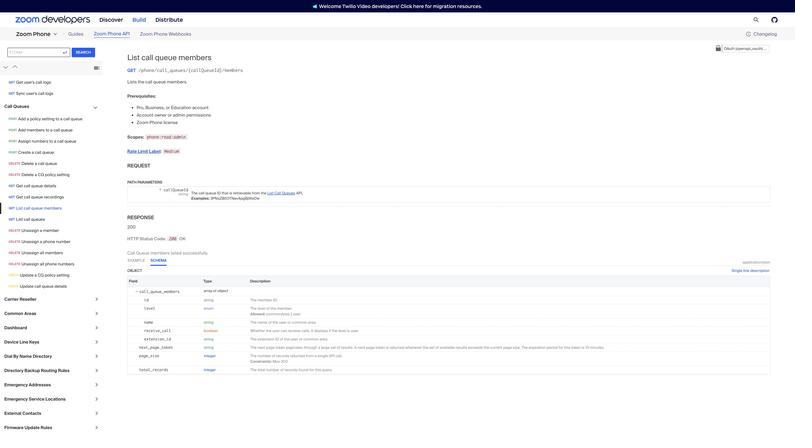 Task type: vqa. For each thing, say whether or not it's contained in the screenshot.


Task type: locate. For each thing, give the bounding box(es) containing it.
1 phone from the left
[[33, 31, 51, 38]]

phone
[[33, 31, 51, 38], [108, 31, 121, 37], [154, 31, 168, 37]]

field
[[129, 279, 138, 284]]

2 horizontal spatial zoom
[[140, 31, 153, 37]]

here
[[413, 3, 424, 9]]

next_page_token
[[139, 346, 173, 350]]

1 horizontal spatial 200
[[169, 237, 176, 242]]

array
[[204, 289, 212, 294]]

1 horizontal spatial phone
[[108, 31, 121, 37]]

1 zoom from the left
[[16, 31, 32, 38]]

2 string from the top
[[204, 321, 214, 326]]

status
[[140, 236, 153, 242]]

id
[[144, 298, 149, 303]]

0 horizontal spatial 200
[[127, 225, 136, 230]]

2 horizontal spatial phone
[[154, 31, 168, 37]]

welcome twilio video developers! click here for migration resources. link
[[307, 3, 489, 9]]

1 vertical spatial integer
[[204, 368, 216, 373]]

search image
[[754, 17, 759, 23], [754, 17, 759, 23]]

- call_queue_members
[[135, 289, 180, 295]]

3 phone from the left
[[154, 31, 168, 37]]

github image
[[772, 17, 778, 23]]

2 zoom from the left
[[94, 31, 106, 37]]

notification image
[[313, 4, 319, 9], [313, 4, 317, 9]]

zoom for zoom phone api
[[94, 31, 106, 37]]

of
[[213, 289, 217, 294]]

members
[[150, 251, 170, 256]]

description
[[750, 269, 770, 274]]

welcome
[[319, 3, 341, 9]]

1 integer from the top
[[204, 354, 216, 359]]

boolean
[[204, 329, 218, 334]]

queue
[[136, 251, 149, 256]]

integer
[[204, 354, 216, 359], [204, 368, 216, 373]]

extension_id
[[144, 337, 171, 342]]

1 horizontal spatial zoom
[[94, 31, 106, 37]]

1 string from the top
[[204, 298, 214, 303]]

name
[[144, 321, 153, 325]]

enum
[[204, 307, 214, 312]]

4 string from the top
[[204, 346, 214, 351]]

200
[[127, 225, 136, 230], [169, 237, 176, 242]]

twilio
[[342, 3, 356, 9]]

zoom
[[16, 31, 32, 38], [94, 31, 106, 37], [140, 31, 153, 37]]

phone left down icon
[[33, 31, 51, 38]]

api
[[122, 31, 130, 37]]

call
[[127, 251, 135, 256]]

3 zoom from the left
[[140, 31, 153, 37]]

history image
[[746, 32, 751, 37]]

for
[[425, 3, 432, 9]]

1 horizontal spatial object
[[217, 289, 228, 294]]

single
[[732, 269, 743, 274]]

zoom inside zoom phone api link
[[94, 31, 106, 37]]

click
[[401, 3, 412, 9]]

guides link
[[68, 31, 84, 38]]

2 integer from the top
[[204, 368, 216, 373]]

object right the of
[[217, 289, 228, 294]]

array of object
[[204, 289, 228, 294]]

history image
[[746, 32, 754, 37]]

github image
[[772, 17, 778, 23]]

2 phone from the left
[[108, 31, 121, 37]]

string
[[204, 298, 214, 303], [204, 321, 214, 326], [204, 337, 214, 342], [204, 346, 214, 351]]

listed
[[171, 251, 182, 256]]

request
[[127, 163, 150, 169]]

3 string from the top
[[204, 337, 214, 342]]

object
[[127, 269, 142, 274], [217, 289, 228, 294]]

200 up http
[[127, 225, 136, 230]]

0 horizontal spatial zoom
[[16, 31, 32, 38]]

zoom inside zoom phone webhooks link
[[140, 31, 153, 37]]

0 vertical spatial 200
[[127, 225, 136, 230]]

zoom phone
[[16, 31, 51, 38]]

http
[[127, 236, 139, 242]]

200 left ok on the left bottom of page
[[169, 237, 176, 242]]

1 vertical spatial object
[[217, 289, 228, 294]]

0 horizontal spatial phone
[[33, 31, 51, 38]]

1 vertical spatial 200
[[169, 237, 176, 242]]

ok
[[179, 236, 186, 242]]

object up field
[[127, 269, 142, 274]]

phone left webhooks
[[154, 31, 168, 37]]

0 horizontal spatial object
[[127, 269, 142, 274]]

phone left api
[[108, 31, 121, 37]]

level
[[144, 307, 155, 311]]

0 vertical spatial integer
[[204, 354, 216, 359]]

phone for zoom phone api
[[108, 31, 121, 37]]

successfully.
[[183, 251, 208, 256]]

receive_call
[[144, 329, 171, 334]]



Task type: describe. For each thing, give the bounding box(es) containing it.
path parameters
[[127, 180, 162, 185]]

resources.
[[458, 3, 482, 9]]

string for name
[[204, 321, 214, 326]]

string for next_page_token
[[204, 346, 214, 351]]

http status code: 200 ok
[[127, 236, 186, 242]]

200 inside http status code: 200 ok
[[169, 237, 176, 242]]

type
[[203, 279, 212, 284]]

zoom for zoom phone
[[16, 31, 32, 38]]

zoom phone webhooks
[[140, 31, 191, 37]]

developers!
[[372, 3, 400, 9]]

guides
[[68, 31, 84, 37]]

zoom phone webhooks link
[[140, 31, 191, 38]]

zoom phone api link
[[94, 31, 130, 38]]

webhooks
[[169, 31, 191, 37]]

total_records
[[139, 368, 168, 373]]

zoom for zoom phone webhooks
[[140, 31, 153, 37]]

call_queue_members
[[139, 290, 180, 294]]

single line description
[[732, 269, 770, 274]]

string for extension_id
[[204, 337, 214, 342]]

0 vertical spatial object
[[127, 269, 142, 274]]

integer for total_records
[[204, 368, 216, 373]]

migration
[[433, 3, 456, 9]]

response
[[127, 215, 154, 221]]

video
[[357, 3, 371, 9]]

string for id
[[204, 298, 214, 303]]

parameters
[[138, 180, 162, 185]]

zoom developer logo image
[[16, 16, 90, 24]]

integer for page_size
[[204, 354, 216, 359]]

welcome twilio video developers! click here for migration resources.
[[319, 3, 482, 9]]

changelog link
[[746, 31, 777, 37]]

path
[[127, 180, 137, 185]]

line
[[744, 269, 750, 274]]

phone for zoom phone
[[33, 31, 51, 38]]

changelog
[[754, 31, 777, 37]]

call queue members listed successfully.
[[127, 251, 208, 256]]

-
[[135, 289, 138, 295]]

phone for zoom phone webhooks
[[154, 31, 168, 37]]

page_size
[[139, 354, 159, 359]]

code:
[[154, 236, 166, 242]]

zoom phone api
[[94, 31, 130, 37]]

down image
[[53, 32, 57, 36]]



